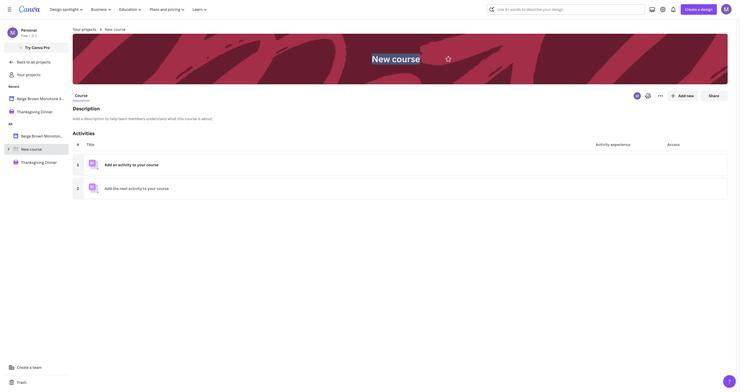 Task type: locate. For each thing, give the bounding box(es) containing it.
to
[[26, 60, 30, 65], [105, 116, 109, 121], [133, 162, 136, 168], [143, 186, 147, 191]]

0 horizontal spatial your projects link
[[4, 70, 69, 80]]

0 vertical spatial thanksgiving
[[17, 109, 40, 114]]

try canva pro button
[[4, 43, 69, 53]]

add
[[679, 93, 687, 98], [73, 116, 80, 121], [105, 162, 112, 168], [105, 186, 112, 191]]

what
[[168, 116, 177, 121]]

new
[[687, 93, 695, 98]]

a inside 'button'
[[30, 365, 32, 370]]

? button
[[724, 376, 737, 388]]

thanksgiving dinner list
[[4, 93, 69, 118]]

try
[[25, 45, 31, 50]]

0 horizontal spatial create
[[17, 365, 29, 370]]

1 horizontal spatial 1
[[77, 162, 79, 168]]

a
[[699, 7, 701, 12], [81, 116, 83, 121], [30, 365, 32, 370]]

None field
[[347, 51, 446, 67]]

0 horizontal spatial your
[[17, 72, 25, 77]]

thanksgiving
[[17, 109, 40, 114], [21, 160, 44, 165]]

a for description
[[81, 116, 83, 121]]

1 vertical spatial team
[[33, 365, 42, 370]]

new course inside list
[[21, 147, 42, 152]]

0 vertical spatial projects
[[82, 27, 96, 32]]

2
[[77, 186, 79, 191]]

1 vertical spatial your
[[17, 72, 25, 77]]

add an activity to your course button
[[83, 154, 729, 176]]

add inside button
[[73, 116, 80, 121]]

?
[[729, 378, 732, 386]]

create inside dropdown button
[[686, 7, 698, 12]]

1 horizontal spatial new course
[[105, 27, 126, 32]]

thanksgiving dinner
[[17, 109, 53, 114], [21, 160, 57, 165]]

team up the trash link
[[33, 365, 42, 370]]

add left an
[[105, 162, 112, 168]]

team
[[119, 116, 128, 121], [33, 365, 42, 370]]

course inside list
[[30, 147, 42, 152]]

1 vertical spatial thanksgiving
[[21, 160, 44, 165]]

projects
[[82, 27, 96, 32], [36, 60, 51, 65], [26, 72, 41, 77]]

activity right next at the top
[[129, 186, 142, 191]]

activities
[[73, 130, 95, 137]]

1 down #
[[77, 162, 79, 168]]

1 vertical spatial your projects
[[17, 72, 41, 77]]

0 horizontal spatial new course
[[21, 147, 42, 152]]

1 vertical spatial your projects link
[[4, 70, 69, 80]]

1 vertical spatial new
[[21, 147, 29, 152]]

to inside dropdown button
[[133, 162, 136, 168]]

0 vertical spatial activity
[[118, 162, 132, 168]]

create up trash
[[17, 365, 29, 370]]

create
[[686, 7, 698, 12], [17, 365, 29, 370]]

1 horizontal spatial new
[[105, 27, 113, 32]]

1 horizontal spatial a
[[81, 116, 83, 121]]

1 horizontal spatial your
[[148, 186, 156, 191]]

create a design button
[[682, 4, 718, 15]]

free
[[21, 34, 28, 38]]

about.
[[202, 116, 213, 121]]

0 horizontal spatial new
[[21, 147, 29, 152]]

a inside dropdown button
[[699, 7, 701, 12]]

a down description
[[81, 116, 83, 121]]

a inside button
[[81, 116, 83, 121]]

to right next at the top
[[143, 186, 147, 191]]

1 vertical spatial a
[[81, 116, 83, 121]]

0 horizontal spatial new course link
[[4, 144, 69, 155]]

1 horizontal spatial your projects
[[73, 27, 96, 32]]

1
[[35, 34, 37, 38], [77, 162, 79, 168]]

add the next activity to your course
[[105, 186, 169, 191]]

2 vertical spatial projects
[[26, 72, 41, 77]]

dinner
[[41, 109, 53, 114], [45, 160, 57, 165]]

team inside button
[[119, 116, 128, 121]]

thanksgiving dinner for 1st thanksgiving dinner link from the top
[[17, 109, 53, 114]]

your projects
[[73, 27, 96, 32], [17, 72, 41, 77]]

add left the
[[105, 186, 112, 191]]

0 vertical spatial 1
[[35, 34, 37, 38]]

0 vertical spatial new course link
[[105, 27, 126, 32]]

back
[[17, 60, 25, 65]]

create inside 'button'
[[17, 365, 29, 370]]

new course link
[[105, 27, 126, 32], [4, 144, 69, 155]]

course
[[114, 27, 126, 32], [185, 116, 197, 121], [30, 147, 42, 152], [146, 162, 159, 168], [157, 186, 169, 191]]

#
[[77, 142, 79, 147]]

0 vertical spatial a
[[699, 7, 701, 12]]

create a design
[[686, 7, 714, 12]]

1 vertical spatial thanksgiving dinner
[[21, 160, 57, 165]]

an
[[113, 162, 117, 168]]

activity
[[118, 162, 132, 168], [129, 186, 142, 191]]

your projects link
[[73, 27, 96, 32], [4, 70, 69, 80]]

1 horizontal spatial create
[[686, 7, 698, 12]]

0 vertical spatial your
[[137, 162, 146, 168]]

share button
[[701, 91, 729, 101]]

your inside add an activity to your course dropdown button
[[137, 162, 146, 168]]

1 vertical spatial thanksgiving dinner link
[[4, 157, 69, 168]]

0 horizontal spatial your projects
[[17, 72, 41, 77]]

list containing new course
[[4, 131, 69, 168]]

add for add the next activity to your course
[[105, 186, 112, 191]]

add left new
[[679, 93, 687, 98]]

the
[[113, 186, 119, 191]]

list
[[4, 131, 69, 168]]

activity experience
[[596, 142, 631, 147]]

1 vertical spatial new course
[[21, 147, 42, 152]]

0 vertical spatial thanksgiving dinner link
[[4, 107, 69, 118]]

your
[[73, 27, 81, 32], [17, 72, 25, 77]]

0 horizontal spatial your
[[137, 162, 146, 168]]

1 vertical spatial create
[[17, 365, 29, 370]]

design
[[702, 7, 714, 12]]

create a team button
[[4, 363, 69, 373]]

add a description to help team members understand what this course is about. button
[[73, 116, 729, 122]]

a left design
[[699, 7, 701, 12]]

1 horizontal spatial new course link
[[105, 27, 126, 32]]

1 vertical spatial new course link
[[4, 144, 69, 155]]

0 vertical spatial thanksgiving dinner
[[17, 109, 53, 114]]

add a description to help team members understand what this course is about.
[[73, 116, 213, 121]]

to left help
[[105, 116, 109, 121]]

0 vertical spatial create
[[686, 7, 698, 12]]

1 right •
[[35, 34, 37, 38]]

0 horizontal spatial 1
[[35, 34, 37, 38]]

maria williams image
[[722, 4, 733, 15]]

1 horizontal spatial team
[[119, 116, 128, 121]]

personal
[[21, 28, 37, 33]]

0 vertical spatial team
[[119, 116, 128, 121]]

share
[[710, 93, 720, 98]]

canva
[[32, 45, 43, 50]]

1 vertical spatial projects
[[36, 60, 51, 65]]

add for add new
[[679, 93, 687, 98]]

activity right an
[[118, 162, 132, 168]]

0 vertical spatial new
[[105, 27, 113, 32]]

new
[[105, 27, 113, 32], [21, 147, 29, 152]]

add for add an activity to your course
[[105, 162, 112, 168]]

course inside add a description to help team members understand what this course is about. button
[[185, 116, 197, 121]]

1 vertical spatial 1
[[77, 162, 79, 168]]

team right help
[[119, 116, 128, 121]]

help
[[110, 116, 118, 121]]

trash
[[17, 380, 27, 385]]

1 horizontal spatial your projects link
[[73, 27, 96, 32]]

0 vertical spatial your projects
[[73, 27, 96, 32]]

1 vertical spatial activity
[[129, 186, 142, 191]]

add for add a description to help team members understand what this course is about.
[[73, 116, 80, 121]]

None search field
[[488, 4, 646, 15]]

trash link
[[4, 378, 69, 388]]

0 vertical spatial your
[[73, 27, 81, 32]]

your
[[137, 162, 146, 168], [148, 186, 156, 191]]

free •
[[21, 34, 30, 38]]

to right an
[[133, 162, 136, 168]]

add down description
[[73, 116, 80, 121]]

thanksgiving dinner link
[[4, 107, 69, 118], [4, 157, 69, 168]]

2 vertical spatial a
[[30, 365, 32, 370]]

new course
[[105, 27, 126, 32], [21, 147, 42, 152]]

2 horizontal spatial a
[[699, 7, 701, 12]]

experience
[[611, 142, 631, 147]]

0 horizontal spatial a
[[30, 365, 32, 370]]

description
[[73, 106, 100, 112]]

1 horizontal spatial your
[[73, 27, 81, 32]]

0 vertical spatial new course
[[105, 27, 126, 32]]

create left design
[[686, 7, 698, 12]]

a up the trash link
[[30, 365, 32, 370]]

create a team
[[17, 365, 42, 370]]

next
[[120, 186, 128, 191]]

0 horizontal spatial team
[[33, 365, 42, 370]]



Task type: vqa. For each thing, say whether or not it's contained in the screenshot.
the (6K)
no



Task type: describe. For each thing, give the bounding box(es) containing it.
activity inside dropdown button
[[118, 162, 132, 168]]

•
[[29, 34, 30, 38]]

top level navigation element
[[46, 4, 212, 15]]

back to all projects link
[[4, 57, 69, 68]]

to left the all
[[26, 60, 30, 65]]

a for design
[[699, 7, 701, 12]]

to inside button
[[105, 116, 109, 121]]

understand
[[146, 116, 167, 121]]

team inside 'button'
[[33, 365, 42, 370]]

all
[[8, 122, 13, 126]]

add an activity to your course
[[105, 162, 159, 168]]

your projects inside the your projects link
[[17, 72, 41, 77]]

recent
[[8, 84, 19, 89]]

activity
[[596, 142, 610, 147]]

try canva pro
[[25, 45, 50, 50]]

access
[[668, 142, 681, 147]]

1 vertical spatial your
[[148, 186, 156, 191]]

all
[[31, 60, 35, 65]]

course inside add an activity to your course dropdown button
[[146, 162, 159, 168]]

add new button
[[669, 91, 699, 101]]

create for create a design
[[686, 7, 698, 12]]

members
[[129, 116, 145, 121]]

course
[[75, 93, 88, 98]]

description
[[84, 116, 104, 121]]

thanksgiving for second thanksgiving dinner link from the top
[[21, 160, 44, 165]]

a for team
[[30, 365, 32, 370]]

pro
[[44, 45, 50, 50]]

back to all projects
[[17, 60, 51, 65]]

create for create a team
[[17, 365, 29, 370]]

2 thanksgiving dinner link from the top
[[4, 157, 69, 168]]

1 vertical spatial dinner
[[45, 160, 57, 165]]

course button
[[73, 91, 90, 101]]

1 thanksgiving dinner link from the top
[[4, 107, 69, 118]]

0 vertical spatial dinner
[[41, 109, 53, 114]]

thanksgiving for 1st thanksgiving dinner link from the top
[[17, 109, 40, 114]]

this
[[177, 116, 184, 121]]

0 vertical spatial your projects link
[[73, 27, 96, 32]]

Search search field
[[498, 4, 635, 15]]

thanksgiving dinner for second thanksgiving dinner link from the top
[[21, 160, 57, 165]]

add new
[[679, 93, 695, 98]]

title
[[87, 142, 95, 147]]

new inside list
[[21, 147, 29, 152]]

is
[[198, 116, 201, 121]]



